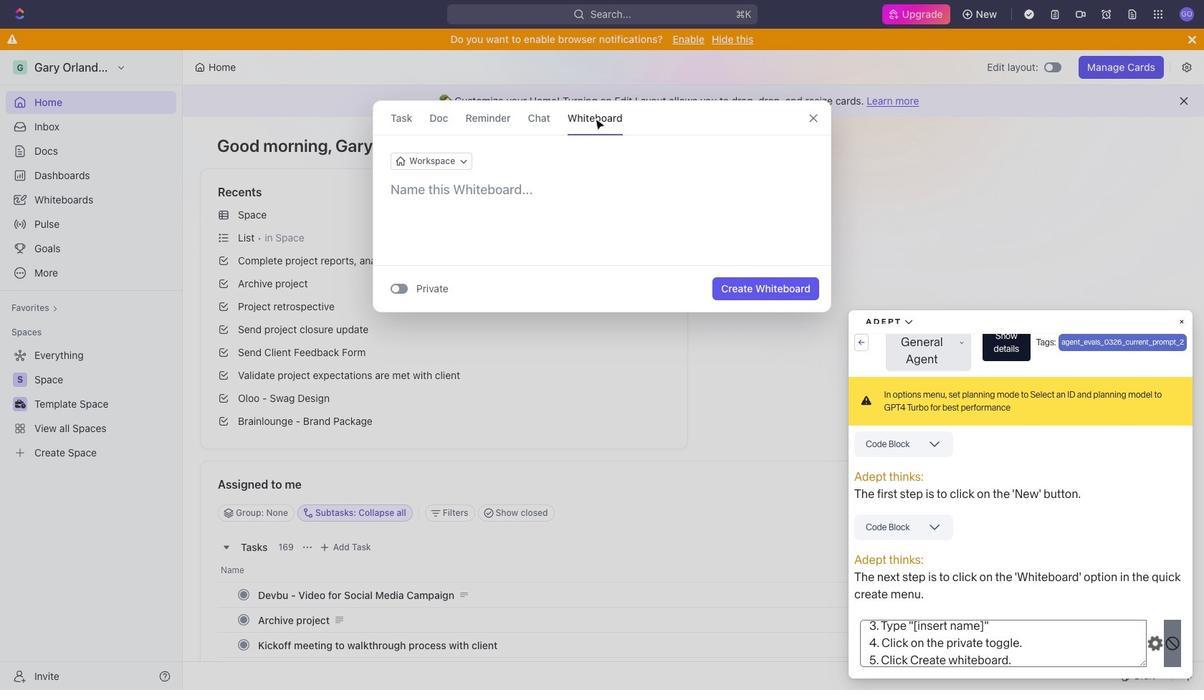 Task type: describe. For each thing, give the bounding box(es) containing it.
sidebar navigation
[[0, 50, 183, 691]]



Task type: locate. For each thing, give the bounding box(es) containing it.
tree
[[6, 344, 176, 465]]

Name this Whiteboard... field
[[374, 181, 831, 199]]

dialog
[[373, 100, 832, 313]]

tree inside sidebar navigation
[[6, 344, 176, 465]]

alert
[[183, 85, 1205, 117]]



Task type: vqa. For each thing, say whether or not it's contained in the screenshot.
tree
yes



